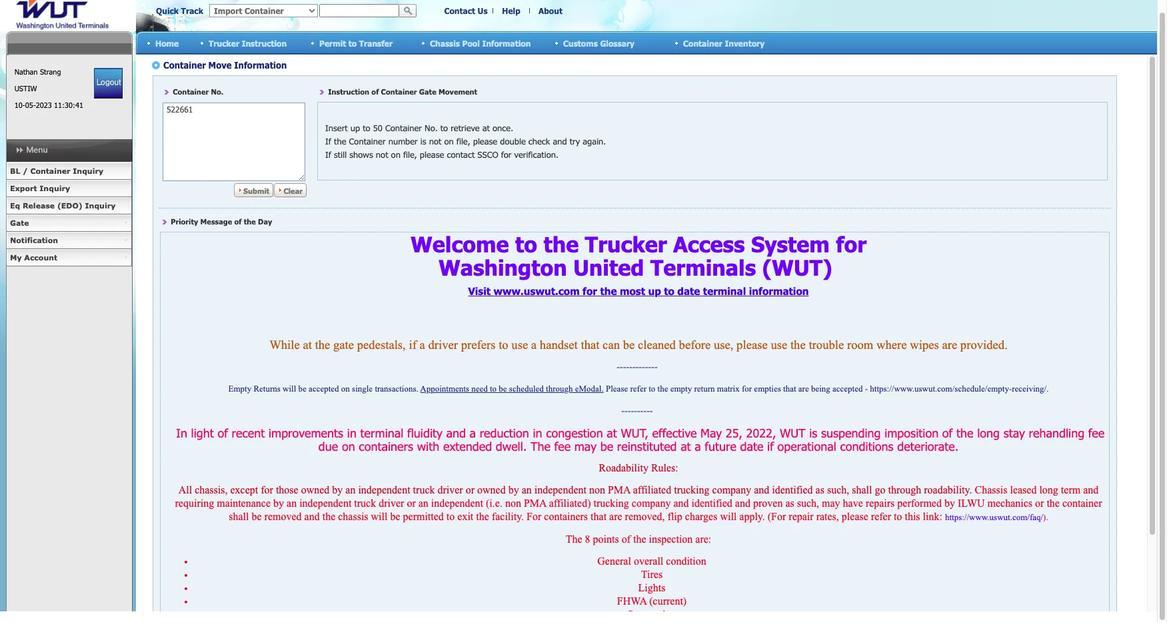 Task type: locate. For each thing, give the bounding box(es) containing it.
quick
[[156, 6, 179, 15]]

inquiry
[[73, 167, 103, 175], [40, 184, 70, 193], [85, 201, 116, 210]]

None text field
[[319, 4, 399, 17]]

0 vertical spatial inquiry
[[73, 167, 103, 175]]

glossary
[[600, 38, 635, 48]]

0 horizontal spatial container
[[30, 167, 70, 175]]

gate
[[10, 219, 29, 227]]

0 vertical spatial container
[[683, 38, 723, 48]]

gate link
[[6, 215, 132, 232]]

notification link
[[6, 232, 132, 249]]

customs
[[563, 38, 598, 48]]

eq
[[10, 201, 20, 210]]

2 vertical spatial inquiry
[[85, 201, 116, 210]]

ustiw
[[14, 84, 37, 93]]

us
[[478, 6, 488, 15]]

container left inventory
[[683, 38, 723, 48]]

eq release (edo) inquiry
[[10, 201, 116, 210]]

inquiry for (edo)
[[85, 201, 116, 210]]

container up export inquiry
[[30, 167, 70, 175]]

10-
[[14, 101, 25, 109]]

05-
[[25, 101, 36, 109]]

1 vertical spatial inquiry
[[40, 184, 70, 193]]

strang
[[40, 67, 61, 76]]

inquiry right (edo)
[[85, 201, 116, 210]]

bl / container inquiry
[[10, 167, 103, 175]]

pool
[[462, 38, 480, 48]]

instruction
[[242, 38, 287, 48]]

quick track
[[156, 6, 203, 15]]

10-05-2023 11:30:41
[[14, 101, 83, 109]]

bl / container inquiry link
[[6, 163, 132, 180]]

container
[[683, 38, 723, 48], [30, 167, 70, 175]]

container inventory
[[683, 38, 765, 48]]

notification
[[10, 236, 58, 245]]

2023
[[36, 101, 52, 109]]

nathan strang
[[14, 67, 61, 76]]

inquiry down bl / container inquiry at the top of page
[[40, 184, 70, 193]]

bl
[[10, 167, 20, 175]]

help link
[[502, 6, 520, 15]]

my
[[10, 253, 22, 262]]

1 vertical spatial container
[[30, 167, 70, 175]]

to
[[348, 38, 357, 48]]

inquiry up export inquiry link
[[73, 167, 103, 175]]

inquiry inside bl / container inquiry link
[[73, 167, 103, 175]]

inquiry inside eq release (edo) inquiry link
[[85, 201, 116, 210]]



Task type: vqa. For each thing, say whether or not it's contained in the screenshot.
the Container within BL / Container Inquiry link
no



Task type: describe. For each thing, give the bounding box(es) containing it.
information
[[482, 38, 531, 48]]

home
[[155, 38, 179, 48]]

export inquiry
[[10, 184, 70, 193]]

eq release (edo) inquiry link
[[6, 197, 132, 215]]

inquiry for container
[[73, 167, 103, 175]]

(edo)
[[57, 201, 83, 210]]

contact
[[444, 6, 475, 15]]

/
[[23, 167, 28, 175]]

export inquiry link
[[6, 180, 132, 197]]

inventory
[[725, 38, 765, 48]]

permit to transfer
[[319, 38, 393, 48]]

1 horizontal spatial container
[[683, 38, 723, 48]]

track
[[181, 6, 203, 15]]

account
[[24, 253, 57, 262]]

nathan
[[14, 67, 38, 76]]

about link
[[539, 6, 563, 15]]

trucker
[[209, 38, 239, 48]]

chassis
[[430, 38, 460, 48]]

my account
[[10, 253, 57, 262]]

help
[[502, 6, 520, 15]]

inquiry inside export inquiry link
[[40, 184, 70, 193]]

about
[[539, 6, 563, 15]]

customs glossary
[[563, 38, 635, 48]]

chassis pool information
[[430, 38, 531, 48]]

permit
[[319, 38, 346, 48]]

trucker instruction
[[209, 38, 287, 48]]

contact us link
[[444, 6, 488, 15]]

11:30:41
[[54, 101, 83, 109]]

transfer
[[359, 38, 393, 48]]

export
[[10, 184, 37, 193]]

my account link
[[6, 249, 132, 267]]

login image
[[94, 68, 123, 99]]

contact us
[[444, 6, 488, 15]]

release
[[23, 201, 55, 210]]



